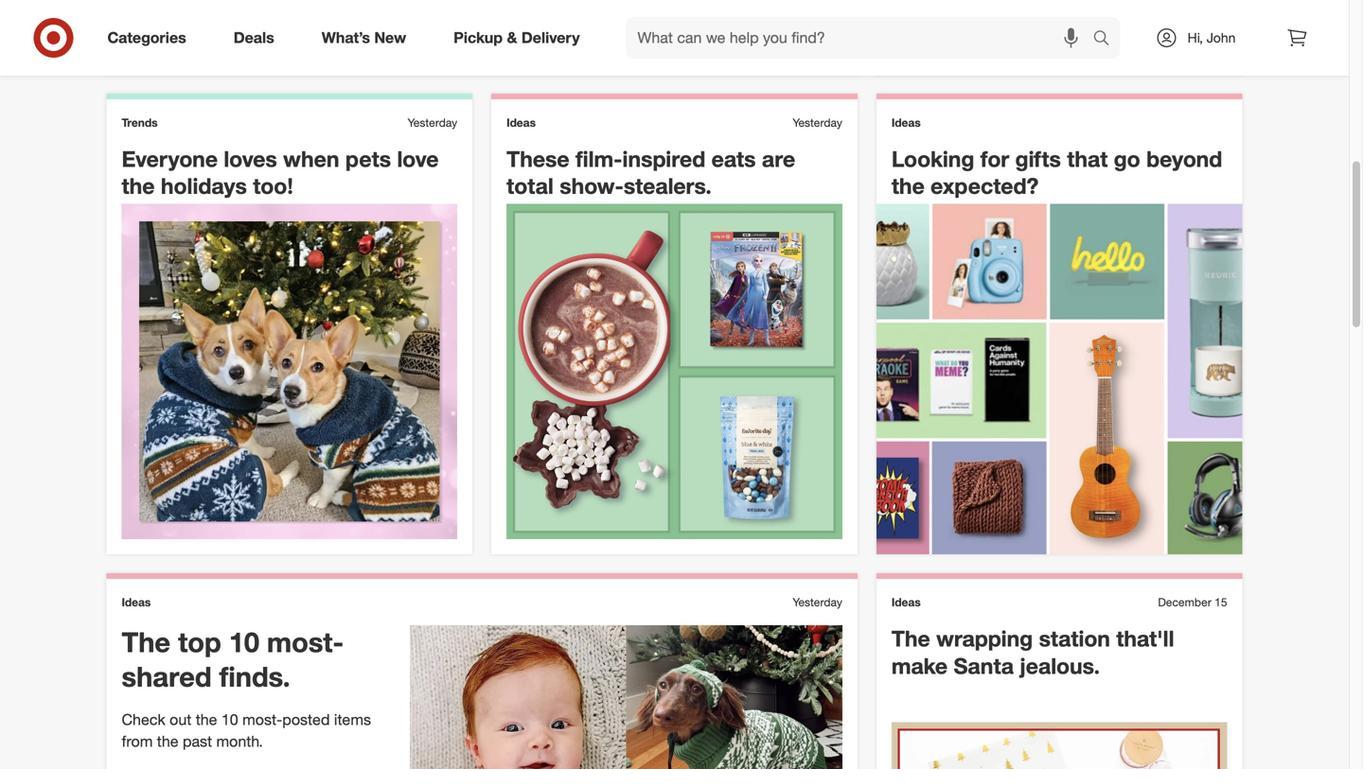Task type: vqa. For each thing, say whether or not it's contained in the screenshot.
LOVE
yes



Task type: locate. For each thing, give the bounding box(es) containing it.
ideas up make
[[892, 596, 921, 610]]

trends
[[122, 115, 158, 130]]

john
[[1207, 29, 1236, 46]]

the up shared
[[122, 626, 170, 660]]

film-
[[576, 146, 623, 172]]

ideas for these film-inspired eats are total show-stealers. image
[[507, 115, 536, 130]]

1 vertical spatial 10
[[221, 711, 238, 730]]

2 the from the left
[[892, 626, 930, 653]]

ideas up these on the left top of the page
[[507, 115, 536, 130]]

beyond
[[1147, 146, 1223, 172]]

check
[[122, 711, 165, 730]]

most- inside the top 10 most- shared finds.
[[267, 626, 344, 660]]

top
[[178, 626, 221, 660]]

what's
[[322, 28, 370, 47]]

inspired
[[623, 146, 706, 172]]

yesterday
[[408, 115, 457, 130], [793, 115, 842, 130], [793, 596, 842, 610]]

pickup & delivery link
[[438, 17, 604, 59]]

holiday brunch ideas the whole fam will crave. image
[[410, 0, 842, 59]]

the down looking
[[892, 173, 925, 199]]

pets
[[345, 146, 391, 172]]

1 horizontal spatial the
[[892, 626, 930, 653]]

0 vertical spatial most-
[[267, 626, 344, 660]]

the inside the wrapping station that'll make santa jealous.
[[892, 626, 930, 653]]

past
[[183, 733, 212, 751]]

the wrapping station that'll make santa jealous.
[[892, 626, 1174, 680]]

most-
[[267, 626, 344, 660], [242, 711, 282, 730]]

most- inside check out the 10 most-posted items from the past month.
[[242, 711, 282, 730]]

ideas up shared
[[122, 596, 151, 610]]

what's new
[[322, 28, 406, 47]]

0 vertical spatial 10
[[229, 626, 259, 660]]

10 up month.
[[221, 711, 238, 730]]

10 up the finds.
[[229, 626, 259, 660]]

collage of gift ideas image
[[877, 204, 1243, 555]]

total
[[507, 173, 554, 199]]

holidays
[[161, 173, 247, 199]]

too!
[[253, 173, 293, 199]]

10
[[229, 626, 259, 660], [221, 711, 238, 730]]

the up make
[[892, 626, 930, 653]]

pickup
[[454, 28, 503, 47]]

most- up month.
[[242, 711, 282, 730]]

jealous.
[[1020, 653, 1100, 680]]

search button
[[1084, 17, 1130, 62]]

the top 10 most- shared finds.
[[122, 626, 344, 694]]

what's new link
[[306, 17, 430, 59]]

the down 'out'
[[157, 733, 178, 751]]

yesterday for everyone loves when pets love the holidays too!
[[408, 115, 457, 130]]

the
[[122, 626, 170, 660], [892, 626, 930, 653]]

&
[[507, 28, 517, 47]]

december 15
[[1158, 596, 1227, 610]]

1 vertical spatial most-
[[242, 711, 282, 730]]

the inside the top 10 most- shared finds.
[[122, 626, 170, 660]]

the
[[122, 173, 155, 199], [892, 173, 925, 199], [196, 711, 217, 730], [157, 733, 178, 751]]

for
[[981, 146, 1009, 172]]

the down everyone
[[122, 173, 155, 199]]

everyone
[[122, 146, 218, 172]]

10 inside the top 10 most- shared finds.
[[229, 626, 259, 660]]

most- up the finds.
[[267, 626, 344, 660]]

station
[[1039, 626, 1110, 653]]

wrapping
[[936, 626, 1033, 653]]

deals
[[234, 28, 274, 47]]

these film-inspired eats are total show-stealers.
[[507, 146, 795, 199]]

15
[[1215, 596, 1227, 610]]

finds.
[[219, 660, 290, 694]]

looking
[[892, 146, 975, 172]]

ideas
[[507, 115, 536, 130], [892, 115, 921, 130], [122, 596, 151, 610], [892, 596, 921, 610]]

the inside looking for gifts that go beyond the expected?
[[892, 173, 925, 199]]

1 the from the left
[[122, 626, 170, 660]]

loves
[[224, 146, 277, 172]]

check out the 10 most-posted items from the past month.
[[122, 711, 371, 751]]

eats
[[712, 146, 756, 172]]

0 horizontal spatial the
[[122, 626, 170, 660]]

hi,
[[1188, 29, 1203, 46]]

go
[[1114, 146, 1141, 172]]

ideas for the wrapping station that'll make santa jealous. image
[[892, 596, 921, 610]]



Task type: describe. For each thing, give the bounding box(es) containing it.
deals link
[[217, 17, 298, 59]]

looking for gifts that go beyond the expected?
[[892, 146, 1223, 199]]

december
[[1158, 596, 1212, 610]]

the for the wrapping station that'll make santa jealous.
[[892, 626, 930, 653]]

categories link
[[91, 17, 210, 59]]

the inside everyone loves when pets love the holidays too!
[[122, 173, 155, 199]]

everyone loves when pets love the holidays too! image
[[122, 204, 457, 540]]

expected?
[[931, 173, 1039, 199]]

ideas up looking
[[892, 115, 921, 130]]

10 inside check out the 10 most-posted items from the past month.
[[221, 711, 238, 730]]

make
[[892, 653, 948, 680]]

love
[[397, 146, 439, 172]]

that
[[1067, 146, 1108, 172]]

the wrapping station that'll make santa jealous. image
[[892, 723, 1227, 770]]

shared
[[122, 660, 212, 694]]

these film-inspired eats are total show-stealers. image
[[507, 204, 842, 540]]

collage of people showing off their #targetstyle image
[[877, 0, 1243, 75]]

gifts
[[1015, 146, 1061, 172]]

search
[[1084, 30, 1130, 49]]

yesterday for these film-inspired eats are total show-stealers.
[[793, 115, 842, 130]]

santa
[[954, 653, 1014, 680]]

hi, john
[[1188, 29, 1236, 46]]

posted
[[282, 711, 330, 730]]

What can we help you find? suggestions appear below search field
[[626, 17, 1098, 59]]

that'll
[[1116, 626, 1174, 653]]

the up past
[[196, 711, 217, 730]]

the for the top 10 most- shared finds.
[[122, 626, 170, 660]]

delivery
[[522, 28, 580, 47]]

categories
[[107, 28, 186, 47]]

out
[[170, 711, 192, 730]]

show-
[[560, 173, 624, 199]]

new
[[374, 28, 406, 47]]

when
[[283, 146, 339, 172]]

are
[[762, 146, 795, 172]]

ideas for 'the top 10 most-shared finds.' image
[[122, 596, 151, 610]]

month.
[[216, 733, 263, 751]]

from
[[122, 733, 153, 751]]

everyone loves when pets love the holidays too!
[[122, 146, 439, 199]]

stealers.
[[624, 173, 712, 199]]

the top 10 most-shared finds. image
[[410, 626, 842, 770]]

these
[[507, 146, 570, 172]]

items
[[334, 711, 371, 730]]

pickup & delivery
[[454, 28, 580, 47]]



